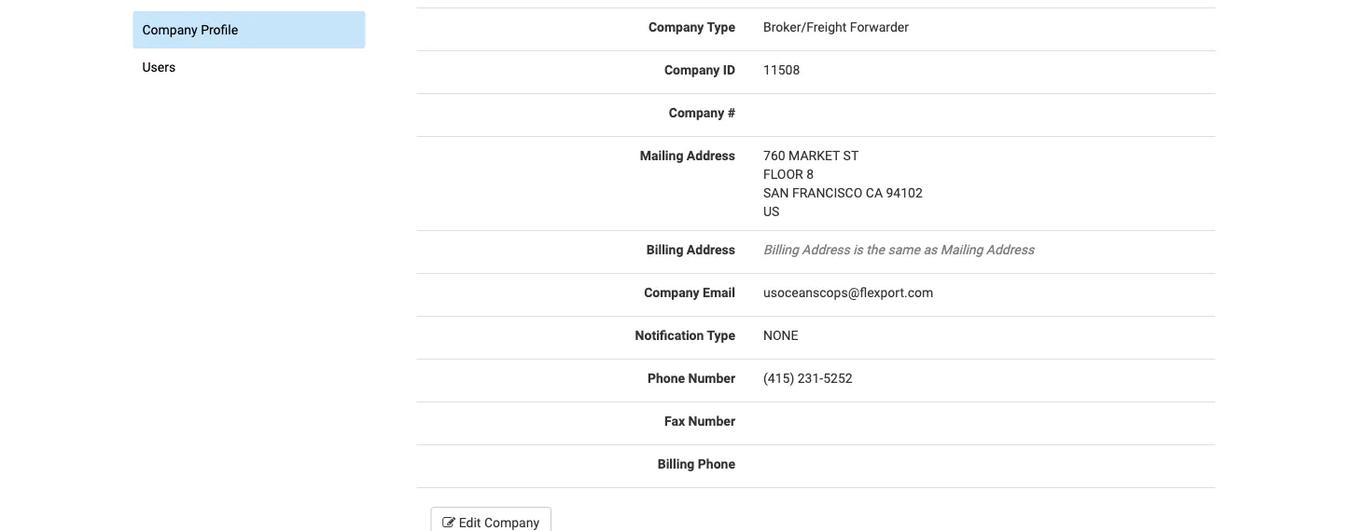 Task type: vqa. For each thing, say whether or not it's contained in the screenshot.
rightmost Account
no



Task type: describe. For each thing, give the bounding box(es) containing it.
#
[[728, 105, 735, 120]]

edit
[[459, 516, 481, 531]]

edit company
[[456, 516, 539, 531]]

(415)
[[763, 371, 794, 386]]

address for billing address
[[687, 242, 735, 258]]

company for company #
[[669, 105, 724, 120]]

as
[[923, 242, 937, 258]]

the
[[866, 242, 885, 258]]

billing for billing phone
[[658, 457, 695, 472]]

company #
[[669, 105, 735, 120]]

mailing address
[[640, 148, 735, 163]]

760
[[763, 148, 785, 163]]

broker/freight forwarder
[[763, 19, 909, 35]]

usoceanscops@flexport.com
[[763, 285, 933, 301]]

company type
[[649, 19, 735, 35]]

none
[[763, 328, 798, 343]]

edit company button
[[430, 508, 552, 532]]

fax
[[665, 414, 685, 429]]

pencil square o image
[[443, 517, 456, 530]]

broker/freight
[[763, 19, 847, 35]]

11508
[[763, 62, 800, 77]]

billing phone
[[658, 457, 735, 472]]

st
[[843, 148, 859, 163]]

billing for billing address
[[647, 242, 684, 258]]

(415) 231-5252
[[763, 371, 853, 386]]

billing for billing address is the same as mailing address
[[763, 242, 799, 258]]

notification
[[635, 328, 704, 343]]

0 vertical spatial phone
[[648, 371, 685, 386]]

same
[[888, 242, 920, 258]]



Task type: locate. For each thing, give the bounding box(es) containing it.
is
[[853, 242, 863, 258]]

number for fax number
[[688, 414, 735, 429]]

0 horizontal spatial phone
[[648, 371, 685, 386]]

0 vertical spatial number
[[688, 371, 735, 386]]

billing
[[647, 242, 684, 258], [763, 242, 799, 258], [658, 457, 695, 472]]

company
[[649, 19, 704, 35], [142, 22, 198, 37], [664, 62, 720, 77], [669, 105, 724, 120], [644, 285, 700, 301], [484, 516, 539, 531]]

company for company type
[[649, 19, 704, 35]]

phone down fax number
[[698, 457, 735, 472]]

phone number
[[648, 371, 735, 386]]

company id
[[664, 62, 735, 77]]

billing up company email
[[647, 242, 684, 258]]

1 number from the top
[[688, 371, 735, 386]]

fax number
[[665, 414, 735, 429]]

address up email
[[687, 242, 735, 258]]

billing address
[[647, 242, 735, 258]]

1 vertical spatial type
[[707, 328, 735, 343]]

san
[[763, 185, 789, 201]]

company up company id
[[649, 19, 704, 35]]

5252
[[823, 371, 853, 386]]

address left is
[[802, 242, 850, 258]]

address for billing address is the same as mailing address
[[802, 242, 850, 258]]

id
[[723, 62, 735, 77]]

number for phone number
[[688, 371, 735, 386]]

type up id
[[707, 19, 735, 35]]

0 horizontal spatial mailing
[[640, 148, 684, 163]]

1 vertical spatial phone
[[698, 457, 735, 472]]

notification type
[[635, 328, 735, 343]]

type for company type
[[707, 19, 735, 35]]

billing down fax
[[658, 457, 695, 472]]

floor
[[763, 167, 803, 182]]

phone down notification
[[648, 371, 685, 386]]

company right edit
[[484, 516, 539, 531]]

1 type from the top
[[707, 19, 735, 35]]

company profile
[[142, 22, 238, 37]]

760 market st floor 8 san francisco ca 94102 us
[[763, 148, 923, 219]]

users
[[142, 59, 176, 75]]

email
[[703, 285, 735, 301]]

company left id
[[664, 62, 720, 77]]

phone
[[648, 371, 685, 386], [698, 457, 735, 472]]

company inside button
[[484, 516, 539, 531]]

2 type from the top
[[707, 328, 735, 343]]

number up fax number
[[688, 371, 735, 386]]

profile
[[201, 22, 238, 37]]

company for company email
[[644, 285, 700, 301]]

0 vertical spatial type
[[707, 19, 735, 35]]

number
[[688, 371, 735, 386], [688, 414, 735, 429]]

type
[[707, 19, 735, 35], [707, 328, 735, 343]]

company email
[[644, 285, 735, 301]]

company for company profile
[[142, 22, 198, 37]]

mailing down company #
[[640, 148, 684, 163]]

francisco ca 94102
[[792, 185, 923, 201]]

address down company #
[[687, 148, 735, 163]]

mailing right as
[[940, 242, 983, 258]]

company up users
[[142, 22, 198, 37]]

address
[[687, 148, 735, 163], [687, 242, 735, 258], [802, 242, 850, 258], [986, 242, 1034, 258]]

mailing
[[640, 148, 684, 163], [940, 242, 983, 258]]

1 vertical spatial mailing
[[940, 242, 983, 258]]

us
[[763, 204, 780, 219]]

market
[[789, 148, 840, 163]]

231-
[[798, 371, 823, 386]]

2 number from the top
[[688, 414, 735, 429]]

1 horizontal spatial phone
[[698, 457, 735, 472]]

type down email
[[707, 328, 735, 343]]

billing down us at the top of the page
[[763, 242, 799, 258]]

company for company id
[[664, 62, 720, 77]]

address right as
[[986, 242, 1034, 258]]

company left #
[[669, 105, 724, 120]]

1 vertical spatial number
[[688, 414, 735, 429]]

company up notification
[[644, 285, 700, 301]]

type for notification type
[[707, 328, 735, 343]]

0 vertical spatial mailing
[[640, 148, 684, 163]]

billing address is the same as mailing address
[[763, 242, 1034, 258]]

8
[[806, 167, 814, 182]]

1 horizontal spatial mailing
[[940, 242, 983, 258]]

forwarder
[[850, 19, 909, 35]]

address for mailing address
[[687, 148, 735, 163]]

number right fax
[[688, 414, 735, 429]]



